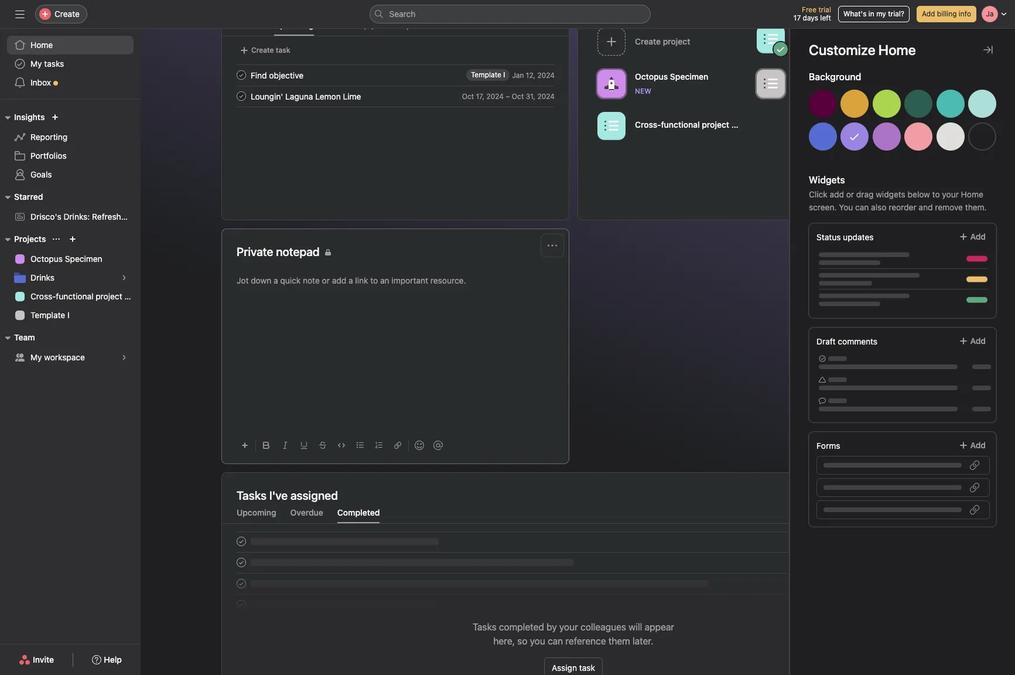 Task type: describe. For each thing, give the bounding box(es) containing it.
numbered list image
[[376, 442, 383, 449]]

forms
[[817, 441, 841, 451]]

here,
[[494, 636, 515, 646]]

at mention image
[[434, 441, 443, 450]]

1 oct from the left
[[462, 92, 474, 101]]

reorder
[[889, 202, 917, 212]]

lime
[[343, 91, 361, 101]]

drisco's for drisco's drinks: refreshment recommendation
[[30, 212, 61, 222]]

1 horizontal spatial project
[[702, 119, 730, 129]]

template inside the projects element
[[30, 310, 65, 320]]

1 horizontal spatial plan
[[732, 119, 748, 129]]

team
[[14, 332, 35, 342]]

my for my tasks
[[30, 59, 42, 69]]

reporting
[[30, 132, 67, 142]]

upcoming for overdue
[[237, 507, 276, 517]]

widgets
[[876, 189, 906, 199]]

drinks link
[[7, 268, 134, 287]]

assign task
[[552, 663, 595, 673]]

jan 12, 2024
[[512, 71, 555, 79]]

list image
[[605, 119, 619, 133]]

show options, current sort, top image
[[53, 236, 60, 243]]

bulleted list image
[[357, 442, 364, 449]]

home inside click add or drag widgets below to your home screen. you can also reorder and remove them.
[[961, 189, 984, 199]]

cross- inside the projects element
[[30, 291, 56, 301]]

2024 right 31,
[[538, 92, 555, 101]]

–
[[506, 92, 510, 101]]

team button
[[0, 331, 35, 345]]

completed image
[[234, 68, 248, 82]]

overdue for overdue (9)
[[328, 20, 361, 30]]

what's
[[844, 9, 867, 18]]

octopus for octopus specimen
[[30, 254, 63, 264]]

tasks completed by your colleagues will appear here, so you can reference them later.
[[473, 622, 675, 646]]

can inside tasks completed by your colleagues will appear here, so you can reference them later.
[[548, 636, 563, 646]]

task for assign task
[[579, 663, 595, 673]]

find objective
[[251, 70, 304, 80]]

overdue (9)
[[328, 20, 375, 30]]

jan 12, 2024 button
[[512, 71, 555, 79]]

create task button
[[237, 42, 293, 59]]

them
[[609, 636, 630, 646]]

jan
[[512, 71, 524, 79]]

drisco's drinks: refreshment recommendation link
[[7, 207, 209, 226]]

what's in my trial? button
[[839, 6, 910, 22]]

workspace
[[44, 352, 85, 362]]

italics image
[[282, 442, 289, 449]]

link image
[[394, 442, 401, 449]]

1 horizontal spatial template i link
[[466, 69, 510, 81]]

home inside global element
[[30, 40, 53, 50]]

left
[[821, 13, 832, 22]]

new for octopus specimen
[[635, 86, 652, 95]]

my workspace
[[30, 352, 85, 362]]

octopus for octopus specimen new
[[635, 71, 668, 81]]

your inside click add or drag widgets below to your home screen. you can also reorder and remove them.
[[943, 189, 959, 199]]

trial?
[[889, 9, 905, 18]]

emoji image
[[415, 441, 424, 450]]

private notepad
[[237, 245, 320, 258]]

insights button
[[0, 110, 45, 124]]

i inside template i new
[[832, 71, 834, 81]]

draft comments
[[817, 336, 878, 346]]

billing
[[938, 9, 957, 18]]

invite button
[[11, 649, 62, 670]]

my workspace link
[[7, 348, 134, 367]]

2024 for 12,
[[538, 71, 555, 79]]

actions image
[[548, 241, 557, 250]]

hide sidebar image
[[15, 9, 25, 19]]

drisco's for drisco's drinks complete
[[794, 30, 826, 40]]

projects
[[14, 234, 46, 244]]

template i new
[[794, 71, 834, 95]]

private
[[237, 245, 273, 258]]

can inside click add or drag widgets below to your home screen. you can also reorder and remove them.
[[856, 202, 869, 212]]

add for forms
[[971, 440, 986, 450]]

screen.
[[809, 202, 837, 212]]

1 vertical spatial project
[[96, 291, 122, 301]]

assign task button
[[544, 658, 603, 675]]

you
[[530, 636, 545, 646]]

upcoming for overdue (9)
[[274, 20, 314, 30]]

plan inside the projects element
[[125, 291, 141, 301]]

starred
[[14, 192, 43, 202]]

drinks:
[[64, 212, 90, 222]]

search
[[389, 9, 416, 19]]

reporting link
[[7, 128, 134, 147]]

(9)
[[363, 20, 375, 30]]

search list box
[[369, 5, 651, 23]]

code image
[[338, 442, 345, 449]]

cross-functional project plan inside the projects element
[[30, 291, 141, 301]]

teams element
[[0, 327, 141, 369]]

overdue button
[[290, 507, 323, 523]]

completed for overdue
[[337, 507, 380, 517]]

my tasks
[[30, 59, 64, 69]]

click
[[809, 189, 828, 199]]

you
[[839, 202, 853, 212]]

help
[[104, 655, 122, 665]]

1 list image from the top
[[764, 32, 778, 46]]

add button for comments
[[951, 331, 994, 352]]

create for create task
[[251, 46, 274, 54]]

add billing info
[[922, 9, 972, 18]]

17
[[794, 13, 801, 22]]

home link
[[7, 36, 134, 54]]

tasks i've assigned
[[237, 489, 338, 502]]

projects element
[[0, 229, 141, 327]]

free
[[802, 5, 817, 14]]

global element
[[0, 29, 141, 99]]

17,
[[476, 92, 485, 101]]

later.
[[633, 636, 654, 646]]

days
[[803, 13, 819, 22]]

Completed checkbox
[[234, 89, 248, 103]]

overdue for overdue
[[290, 507, 323, 517]]

starred element
[[0, 186, 209, 229]]

info
[[959, 9, 972, 18]]

updates
[[843, 232, 874, 242]]

background
[[809, 71, 862, 82]]

create for create
[[54, 9, 80, 19]]

my
[[877, 9, 887, 18]]

completed for overdue (9)
[[389, 20, 431, 30]]

octopus specimen link
[[7, 250, 134, 268]]

drag
[[857, 189, 874, 199]]

so
[[518, 636, 528, 646]]

Completed checkbox
[[234, 68, 248, 82]]

laguna
[[285, 91, 313, 101]]

upcoming button for overdue
[[237, 507, 276, 523]]

completed button for overdue (9)
[[389, 20, 431, 36]]

functional inside the projects element
[[56, 291, 93, 301]]

find
[[251, 70, 267, 80]]

complete
[[804, 44, 836, 53]]

drinks inside the projects element
[[30, 272, 54, 282]]

i've assigned
[[269, 489, 338, 502]]

0 horizontal spatial template i link
[[7, 306, 134, 325]]



Task type: vqa. For each thing, say whether or not it's contained in the screenshot.
'Nov' associated with Nov 6
no



Task type: locate. For each thing, give the bounding box(es) containing it.
1 horizontal spatial specimen
[[670, 71, 709, 81]]

completed button down search
[[389, 20, 431, 36]]

0 vertical spatial cross-functional project plan
[[635, 119, 748, 129]]

1 horizontal spatial overdue
[[328, 20, 361, 30]]

0 horizontal spatial task
[[276, 46, 290, 54]]

2 oct from the left
[[512, 92, 524, 101]]

0 horizontal spatial project
[[96, 291, 122, 301]]

2 my from the top
[[30, 352, 42, 362]]

lemon
[[315, 91, 341, 101]]

1 vertical spatial drinks
[[30, 272, 54, 282]]

1 horizontal spatial cross-functional project plan link
[[593, 108, 752, 145]]

create inside create task button
[[251, 46, 274, 54]]

0 vertical spatial tasks
[[237, 489, 267, 502]]

new inside octopus specimen new
[[635, 86, 652, 95]]

comments
[[838, 336, 878, 346]]

my down team
[[30, 352, 42, 362]]

task for create task
[[276, 46, 290, 54]]

i inside the projects element
[[67, 310, 70, 320]]

1 horizontal spatial create
[[251, 46, 274, 54]]

below
[[908, 189, 931, 199]]

upcoming
[[274, 20, 314, 30], [237, 507, 276, 517]]

project
[[702, 119, 730, 129], [96, 291, 122, 301]]

overdue left (9)
[[328, 20, 361, 30]]

1 vertical spatial can
[[548, 636, 563, 646]]

0 vertical spatial cross-functional project plan link
[[593, 108, 752, 145]]

create up find
[[251, 46, 274, 54]]

1 vertical spatial completed
[[337, 507, 380, 517]]

status updates
[[817, 232, 874, 242]]

in
[[869, 9, 875, 18]]

1 vertical spatial your
[[560, 622, 578, 632]]

by
[[547, 622, 557, 632]]

free trial 17 days left
[[794, 5, 832, 22]]

close customization pane image
[[984, 45, 993, 54]]

new right rocket image
[[635, 86, 652, 95]]

task right assign
[[579, 663, 595, 673]]

cross-functional project plan link down octopus specimen new
[[593, 108, 752, 145]]

1 horizontal spatial cross-
[[635, 119, 661, 129]]

overdue down i've assigned
[[290, 507, 323, 517]]

cross-functional project plan link down the octopus specimen "link"
[[7, 287, 141, 306]]

new
[[635, 86, 652, 95], [794, 86, 811, 95]]

3 add button from the top
[[951, 435, 994, 456]]

0 vertical spatial my
[[30, 59, 42, 69]]

1 horizontal spatial completed button
[[389, 20, 431, 36]]

upcoming button up create task
[[274, 20, 314, 36]]

2 horizontal spatial i
[[832, 71, 834, 81]]

add
[[922, 9, 936, 18], [971, 231, 986, 241], [971, 336, 986, 346], [971, 440, 986, 450]]

drisco's inside drisco's drinks complete
[[794, 30, 826, 40]]

your
[[943, 189, 959, 199], [560, 622, 578, 632]]

octopus down show options, current sort, top image
[[30, 254, 63, 264]]

your up 'remove'
[[943, 189, 959, 199]]

create
[[54, 9, 80, 19], [251, 46, 274, 54]]

2 vertical spatial add button
[[951, 435, 994, 456]]

customize home
[[809, 42, 916, 58]]

remove
[[935, 202, 963, 212]]

1 horizontal spatial oct
[[512, 92, 524, 101]]

0 vertical spatial upcoming button
[[274, 20, 314, 36]]

completed button for overdue
[[337, 507, 380, 523]]

invite
[[33, 655, 54, 665]]

0 horizontal spatial tasks
[[237, 489, 267, 502]]

0 vertical spatial completed
[[389, 20, 431, 30]]

0 horizontal spatial create
[[54, 9, 80, 19]]

1 vertical spatial create
[[251, 46, 274, 54]]

can down by
[[548, 636, 563, 646]]

0 horizontal spatial template i
[[30, 310, 70, 320]]

home
[[30, 40, 53, 50], [961, 189, 984, 199]]

functional
[[661, 119, 700, 129], [56, 291, 93, 301]]

click add or drag widgets below to your home screen. you can also reorder and remove them.
[[809, 189, 987, 212]]

tasks down 'insert an object' icon
[[237, 489, 267, 502]]

template i
[[471, 70, 505, 79], [30, 310, 70, 320]]

12,
[[526, 71, 536, 79]]

template i link
[[466, 69, 510, 81], [7, 306, 134, 325]]

0 vertical spatial task
[[276, 46, 290, 54]]

home up them.
[[961, 189, 984, 199]]

them.
[[966, 202, 987, 212]]

i left the jan
[[503, 70, 505, 79]]

1 horizontal spatial home
[[961, 189, 984, 199]]

1 horizontal spatial drinks
[[828, 30, 853, 40]]

1 horizontal spatial cross-functional project plan
[[635, 119, 748, 129]]

1 vertical spatial functional
[[56, 291, 93, 301]]

add for draft comments
[[971, 336, 986, 346]]

0 vertical spatial drisco's
[[794, 30, 826, 40]]

add
[[830, 189, 844, 199]]

1 horizontal spatial octopus
[[635, 71, 668, 81]]

template up team
[[30, 310, 65, 320]]

list image left complete
[[764, 32, 778, 46]]

i up teams element
[[67, 310, 70, 320]]

specimen for octopus specimen
[[65, 254, 102, 264]]

new for template i
[[794, 86, 811, 95]]

list image left template i new
[[764, 76, 778, 91]]

drinks inside drisco's drinks complete
[[828, 30, 853, 40]]

completed image
[[234, 89, 248, 103]]

overdue inside button
[[328, 20, 361, 30]]

status
[[817, 232, 841, 242]]

insights
[[14, 112, 45, 122]]

specimen down new project or portfolio image
[[65, 254, 102, 264]]

completed
[[499, 622, 544, 632]]

functional down drinks link
[[56, 291, 93, 301]]

template i up team
[[30, 310, 70, 320]]

0 horizontal spatial completed
[[337, 507, 380, 517]]

new project or portfolio image
[[69, 236, 76, 243]]

0 vertical spatial can
[[856, 202, 869, 212]]

1 vertical spatial completed button
[[337, 507, 380, 523]]

completed button
[[389, 20, 431, 36], [337, 507, 380, 523]]

0 vertical spatial project
[[702, 119, 730, 129]]

1 vertical spatial home
[[961, 189, 984, 199]]

underline image
[[301, 442, 308, 449]]

strikethrough image
[[319, 442, 326, 449]]

upcoming button for overdue (9)
[[274, 20, 314, 36]]

0 horizontal spatial specimen
[[65, 254, 102, 264]]

1 vertical spatial specimen
[[65, 254, 102, 264]]

1 horizontal spatial can
[[856, 202, 869, 212]]

functional down octopus specimen new
[[661, 119, 700, 129]]

0 vertical spatial completed button
[[389, 20, 431, 36]]

completed right overdue button
[[337, 507, 380, 517]]

to
[[933, 189, 940, 199]]

0 vertical spatial create
[[54, 9, 80, 19]]

will
[[629, 622, 643, 632]]

template i inside the projects element
[[30, 310, 70, 320]]

completed down search
[[389, 20, 431, 30]]

octopus down create project
[[635, 71, 668, 81]]

cross-functional project plan
[[635, 119, 748, 129], [30, 291, 141, 301]]

0 vertical spatial overdue
[[328, 20, 361, 30]]

my left tasks
[[30, 59, 42, 69]]

octopus inside octopus specimen new
[[635, 71, 668, 81]]

cross- down drinks link
[[30, 291, 56, 301]]

0 horizontal spatial i
[[67, 310, 70, 320]]

1 my from the top
[[30, 59, 42, 69]]

portfolios
[[30, 151, 67, 161]]

2024
[[538, 71, 555, 79], [487, 92, 504, 101], [538, 92, 555, 101]]

drisco's inside starred element
[[30, 212, 61, 222]]

draft
[[817, 336, 836, 346]]

1 add button from the top
[[951, 226, 994, 247]]

2 new from the left
[[794, 86, 811, 95]]

see details, my workspace image
[[121, 354, 128, 361]]

your inside tasks completed by your colleagues will appear here, so you can reference them later.
[[560, 622, 578, 632]]

1 horizontal spatial drisco's
[[794, 30, 826, 40]]

0 vertical spatial specimen
[[670, 71, 709, 81]]

refreshment
[[92, 212, 140, 222]]

cross-functional project plan down drinks link
[[30, 291, 141, 301]]

toolbar
[[237, 432, 554, 458]]

bold image
[[263, 442, 270, 449]]

create project link
[[593, 23, 752, 61]]

or
[[847, 189, 854, 199]]

projects button
[[0, 232, 46, 246]]

1 vertical spatial plan
[[125, 291, 141, 301]]

goals
[[30, 169, 52, 179]]

0 horizontal spatial drinks
[[30, 272, 54, 282]]

insights element
[[0, 107, 141, 186]]

1 horizontal spatial i
[[503, 70, 505, 79]]

1 vertical spatial add button
[[951, 331, 994, 352]]

completed
[[389, 20, 431, 30], [337, 507, 380, 517]]

2024 for 17,
[[487, 92, 504, 101]]

completed button right overdue button
[[337, 507, 380, 523]]

what's in my trial?
[[844, 9, 905, 18]]

1 horizontal spatial completed
[[389, 20, 431, 30]]

see details, drinks image
[[121, 274, 128, 281]]

1 vertical spatial tasks
[[473, 622, 497, 632]]

home up my tasks
[[30, 40, 53, 50]]

loungin' laguna lemon lime
[[251, 91, 361, 101]]

new image
[[52, 114, 59, 121]]

list image
[[764, 32, 778, 46], [764, 76, 778, 91]]

template inside template i new
[[794, 71, 830, 81]]

my tasks link
[[7, 54, 134, 73]]

my inside my workspace link
[[30, 352, 42, 362]]

0 horizontal spatial drisco's
[[30, 212, 61, 222]]

new inside template i new
[[794, 86, 811, 95]]

widgets
[[809, 175, 845, 185]]

1 horizontal spatial template
[[471, 70, 502, 79]]

your right by
[[560, 622, 578, 632]]

specimen down create project link
[[670, 71, 709, 81]]

add billing info button
[[917, 6, 977, 22]]

template up the 17, at the top of the page
[[471, 70, 502, 79]]

drisco's down days
[[794, 30, 826, 40]]

tasks for tasks i've assigned
[[237, 489, 267, 502]]

0 horizontal spatial overdue
[[290, 507, 323, 517]]

cross-functional project plan link inside the projects element
[[7, 287, 141, 306]]

drinks down octopus specimen
[[30, 272, 54, 282]]

new down background
[[794, 86, 811, 95]]

0 vertical spatial template i
[[471, 70, 505, 79]]

create up home link
[[54, 9, 80, 19]]

0 vertical spatial home
[[30, 40, 53, 50]]

template
[[471, 70, 502, 79], [794, 71, 830, 81], [30, 310, 65, 320]]

0 horizontal spatial can
[[548, 636, 563, 646]]

1 vertical spatial cross-functional project plan link
[[7, 287, 141, 306]]

2024 right 12,
[[538, 71, 555, 79]]

create inside create popup button
[[54, 9, 80, 19]]

drinks
[[828, 30, 853, 40], [30, 272, 54, 282]]

0 vertical spatial upcoming
[[274, 20, 314, 30]]

oct 17, 2024 – oct 31, 2024
[[462, 92, 555, 101]]

0 horizontal spatial functional
[[56, 291, 93, 301]]

template down complete
[[794, 71, 830, 81]]

1 horizontal spatial new
[[794, 86, 811, 95]]

can down drag
[[856, 202, 869, 212]]

1 vertical spatial overdue
[[290, 507, 323, 517]]

recommendation
[[143, 212, 209, 222]]

0 horizontal spatial plan
[[125, 291, 141, 301]]

my for my workspace
[[30, 352, 42, 362]]

drisco's up show options, current sort, top image
[[30, 212, 61, 222]]

objective
[[269, 70, 304, 80]]

1 vertical spatial template i
[[30, 310, 70, 320]]

tasks
[[44, 59, 64, 69]]

oct left the 17, at the top of the page
[[462, 92, 474, 101]]

0 vertical spatial functional
[[661, 119, 700, 129]]

1 vertical spatial cross-
[[30, 291, 56, 301]]

0 horizontal spatial new
[[635, 86, 652, 95]]

template i link up the 17, at the top of the page
[[466, 69, 510, 81]]

drisco's drinks: refreshment recommendation
[[30, 212, 209, 222]]

notepad
[[276, 245, 320, 258]]

0 vertical spatial list image
[[764, 32, 778, 46]]

cross-
[[635, 119, 661, 129], [30, 291, 56, 301]]

plan
[[732, 119, 748, 129], [125, 291, 141, 301]]

search button
[[369, 5, 651, 23]]

appear
[[645, 622, 675, 632]]

oct right –
[[512, 92, 524, 101]]

0 vertical spatial plan
[[732, 119, 748, 129]]

0 horizontal spatial cross-functional project plan
[[30, 291, 141, 301]]

1 vertical spatial upcoming
[[237, 507, 276, 517]]

overdue (9) button
[[328, 20, 375, 36]]

0 vertical spatial cross-
[[635, 119, 661, 129]]

0 vertical spatial add button
[[951, 226, 994, 247]]

0 horizontal spatial cross-functional project plan link
[[7, 287, 141, 306]]

template i up the 17, at the top of the page
[[471, 70, 505, 79]]

and
[[919, 202, 933, 212]]

upcoming down tasks i've assigned
[[237, 507, 276, 517]]

task up objective
[[276, 46, 290, 54]]

specimen for octopus specimen new
[[670, 71, 709, 81]]

0 vertical spatial octopus
[[635, 71, 668, 81]]

1 vertical spatial task
[[579, 663, 595, 673]]

1 horizontal spatial your
[[943, 189, 959, 199]]

add for status updates
[[971, 231, 986, 241]]

0 horizontal spatial completed button
[[337, 507, 380, 523]]

1 vertical spatial drisco's
[[30, 212, 61, 222]]

cross-functional project plan down octopus specimen new
[[635, 119, 748, 129]]

create project
[[635, 36, 691, 46]]

cross-functional project plan link
[[593, 108, 752, 145], [7, 287, 141, 306]]

0 vertical spatial template i link
[[466, 69, 510, 81]]

0 horizontal spatial cross-
[[30, 291, 56, 301]]

1 vertical spatial cross-functional project plan
[[30, 291, 141, 301]]

specimen inside "link"
[[65, 254, 102, 264]]

loungin'
[[251, 91, 283, 101]]

2 horizontal spatial template
[[794, 71, 830, 81]]

tasks up here,
[[473, 622, 497, 632]]

add button
[[951, 226, 994, 247], [951, 331, 994, 352], [951, 435, 994, 456]]

1 new from the left
[[635, 86, 652, 95]]

tasks for tasks completed by your colleagues will appear here, so you can reference them later.
[[473, 622, 497, 632]]

drisco's drinks complete
[[794, 30, 853, 53]]

1 vertical spatial upcoming button
[[237, 507, 276, 523]]

0 horizontal spatial your
[[560, 622, 578, 632]]

i down complete
[[832, 71, 834, 81]]

upcoming button down tasks i've assigned
[[237, 507, 276, 523]]

insert an object image
[[241, 442, 248, 449]]

my inside my tasks link
[[30, 59, 42, 69]]

template i link up teams element
[[7, 306, 134, 325]]

reference
[[566, 636, 606, 646]]

cross- right list image
[[635, 119, 661, 129]]

2 add button from the top
[[951, 331, 994, 352]]

background option group
[[809, 90, 997, 155]]

inbox
[[30, 77, 51, 87]]

1 vertical spatial list image
[[764, 76, 778, 91]]

1 horizontal spatial template i
[[471, 70, 505, 79]]

0 horizontal spatial template
[[30, 310, 65, 320]]

31,
[[526, 92, 536, 101]]

specimen inside octopus specimen new
[[670, 71, 709, 81]]

1 vertical spatial octopus
[[30, 254, 63, 264]]

1 horizontal spatial tasks
[[473, 622, 497, 632]]

overdue
[[328, 20, 361, 30], [290, 507, 323, 517]]

portfolios link
[[7, 147, 134, 165]]

0 vertical spatial your
[[943, 189, 959, 199]]

rocket image
[[605, 76, 619, 91]]

octopus inside "link"
[[30, 254, 63, 264]]

2024 left –
[[487, 92, 504, 101]]

drinks down left
[[828, 30, 853, 40]]

0 horizontal spatial home
[[30, 40, 53, 50]]

i
[[503, 70, 505, 79], [832, 71, 834, 81], [67, 310, 70, 320]]

tasks inside tasks completed by your colleagues will appear here, so you can reference them later.
[[473, 622, 497, 632]]

0 horizontal spatial oct
[[462, 92, 474, 101]]

colleagues
[[581, 622, 627, 632]]

1 horizontal spatial functional
[[661, 119, 700, 129]]

1 horizontal spatial task
[[579, 663, 595, 673]]

2 list image from the top
[[764, 76, 778, 91]]

can
[[856, 202, 869, 212], [548, 636, 563, 646]]

upcoming up create task
[[274, 20, 314, 30]]

add button for updates
[[951, 226, 994, 247]]



